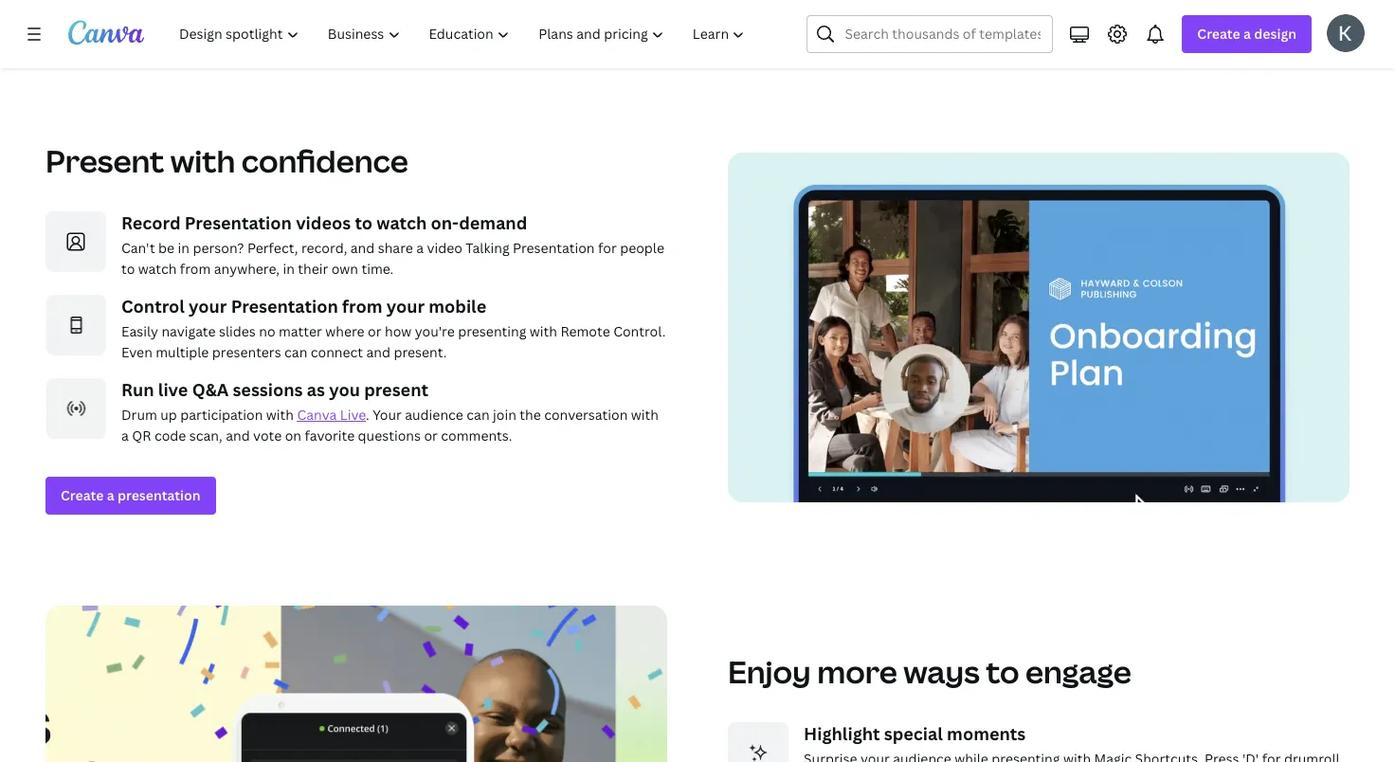 Task type: vqa. For each thing, say whether or not it's contained in the screenshot.
RAINBOW
no



Task type: locate. For each thing, give the bounding box(es) containing it.
participation
[[180, 406, 263, 424]]

record presentation videos to watch on-demand image
[[46, 211, 106, 272]]

and down how
[[366, 343, 391, 361]]

present
[[364, 378, 428, 401]]

2 vertical spatial to
[[986, 651, 1020, 692]]

0 horizontal spatial can
[[284, 343, 307, 361]]

1 vertical spatial or
[[424, 427, 438, 445]]

create a presentation
[[61, 486, 201, 504]]

or down 'audience'
[[424, 427, 438, 445]]

canva
[[297, 406, 337, 424]]

from down the person?
[[180, 260, 211, 278]]

None search field
[[807, 15, 1054, 53]]

to for enjoy
[[986, 651, 1020, 692]]

presentation
[[185, 211, 292, 234], [513, 239, 595, 257], [231, 295, 338, 318]]

with left remote
[[530, 322, 557, 340]]

watch
[[377, 211, 427, 234], [138, 260, 177, 278]]

even
[[121, 343, 152, 361]]

highlight special moments
[[804, 722, 1026, 745]]

1 your from the left
[[189, 295, 227, 318]]

people
[[620, 239, 665, 257]]

to right the ways at the right
[[986, 651, 1020, 692]]

create inside dropdown button
[[1198, 25, 1241, 43]]

0 horizontal spatial or
[[368, 322, 382, 340]]

slides
[[219, 322, 256, 340]]

enjoy
[[728, 651, 811, 692]]

the
[[520, 406, 541, 424]]

0 horizontal spatial create
[[61, 486, 104, 504]]

or
[[368, 322, 382, 340], [424, 427, 438, 445]]

drum up participation with canva live
[[121, 406, 366, 424]]

no
[[259, 322, 275, 340]]

more
[[818, 651, 898, 692]]

scan,
[[189, 427, 223, 445]]

be
[[158, 239, 175, 257]]

own
[[332, 260, 358, 278]]

your up navigate
[[189, 295, 227, 318]]

can inside "control your presentation from your mobile easily navigate slides no matter where or how you're presenting with remote control. even multiple presenters can connect and present."
[[284, 343, 307, 361]]

a right share at the left top of the page
[[416, 239, 424, 257]]

with up vote
[[266, 406, 294, 424]]

1 horizontal spatial your
[[387, 295, 425, 318]]

can't
[[121, 239, 155, 257]]

top level navigation element
[[167, 15, 762, 53]]

1 vertical spatial from
[[342, 295, 383, 318]]

ways
[[904, 651, 980, 692]]

in right be
[[178, 239, 190, 257]]

a left qr
[[121, 427, 129, 445]]

perfect,
[[247, 239, 298, 257]]

1 vertical spatial and
[[366, 343, 391, 361]]

create
[[1198, 25, 1241, 43], [61, 486, 104, 504]]

0 horizontal spatial from
[[180, 260, 211, 278]]

0 vertical spatial to
[[355, 211, 373, 234]]

from inside record presentation videos to watch on-demand can't be in person? perfect, record, and share a video talking presentation for people to watch from anywhere, in their own time.
[[180, 260, 211, 278]]

drum
[[121, 406, 157, 424]]

presentation inside "control your presentation from your mobile easily navigate slides no matter where or how you're presenting with remote control. even multiple presenters can connect and present."
[[231, 295, 338, 318]]

1 horizontal spatial to
[[355, 211, 373, 234]]

from inside "control your presentation from your mobile easily navigate slides no matter where or how you're presenting with remote control. even multiple presenters can connect and present."
[[342, 295, 383, 318]]

for
[[598, 239, 617, 257]]

multiple
[[156, 343, 209, 361]]

engage
[[1026, 651, 1132, 692]]

kendall parks image
[[1327, 14, 1365, 52]]

0 vertical spatial and
[[351, 239, 375, 257]]

1 vertical spatial presentation
[[513, 239, 595, 257]]

1 horizontal spatial can
[[467, 406, 490, 424]]

2 vertical spatial and
[[226, 427, 250, 445]]

0 vertical spatial from
[[180, 260, 211, 278]]

and
[[351, 239, 375, 257], [366, 343, 391, 361], [226, 427, 250, 445]]

audience
[[405, 406, 464, 424]]

matter
[[279, 322, 322, 340]]

present.
[[394, 343, 447, 361]]

and down drum up participation with canva live on the left of the page
[[226, 427, 250, 445]]

presentation
[[117, 486, 201, 504]]

with inside . your audience can join the conversation with a qr code scan, and vote on favorite questions or comments.
[[631, 406, 659, 424]]

can inside . your audience can join the conversation with a qr code scan, and vote on favorite questions or comments.
[[467, 406, 490, 424]]

1 vertical spatial create
[[61, 486, 104, 504]]

create a design button
[[1183, 15, 1312, 53]]

anywhere,
[[214, 260, 280, 278]]

. your audience can join the conversation with a qr code scan, and vote on favorite questions or comments.
[[121, 406, 659, 445]]

control your presentation from your mobile easily navigate slides no matter where or how you're presenting with remote control. even multiple presenters can connect and present.
[[121, 295, 666, 361]]

with up record
[[170, 140, 235, 181]]

record,
[[301, 239, 347, 257]]

from
[[180, 260, 211, 278], [342, 295, 383, 318]]

up
[[160, 406, 177, 424]]

1 horizontal spatial in
[[283, 260, 295, 278]]

comments.
[[441, 427, 512, 445]]

video
[[427, 239, 463, 257]]

presentation left for
[[513, 239, 595, 257]]

2 horizontal spatial to
[[986, 651, 1020, 692]]

talking
[[466, 239, 510, 257]]

watch down be
[[138, 260, 177, 278]]

0 vertical spatial in
[[178, 239, 190, 257]]

live
[[158, 378, 188, 401]]

with inside "control your presentation from your mobile easily navigate slides no matter where or how you're presenting with remote control. even multiple presenters can connect and present."
[[530, 322, 557, 340]]

or left how
[[368, 322, 382, 340]]

person?
[[193, 239, 244, 257]]

create a presentation link
[[46, 477, 216, 515]]

and inside record presentation videos to watch on-demand can't be in person? perfect, record, and share a video talking presentation for people to watch from anywhere, in their own time.
[[351, 239, 375, 257]]

present
[[46, 140, 164, 181]]

from up where
[[342, 295, 383, 318]]

to down the can't
[[121, 260, 135, 278]]

conversation
[[544, 406, 628, 424]]

control.
[[614, 322, 666, 340]]

1 horizontal spatial watch
[[377, 211, 427, 234]]

and up time.
[[351, 239, 375, 257]]

to right videos
[[355, 211, 373, 234]]

your
[[189, 295, 227, 318], [387, 295, 425, 318]]

0 horizontal spatial watch
[[138, 260, 177, 278]]

in left their on the top left of the page
[[283, 260, 295, 278]]

to
[[355, 211, 373, 234], [121, 260, 135, 278], [986, 651, 1020, 692]]

time.
[[362, 260, 394, 278]]

0 horizontal spatial to
[[121, 260, 135, 278]]

how
[[385, 322, 412, 340]]

create left design
[[1198, 25, 1241, 43]]

1 vertical spatial can
[[467, 406, 490, 424]]

mobile
[[429, 295, 487, 318]]

control your presentation from your mobile image
[[46, 295, 106, 355]]

presentation up matter in the top of the page
[[231, 295, 338, 318]]

presentation up the person?
[[185, 211, 292, 234]]

create for create a design
[[1198, 25, 1241, 43]]

can up 'comments.'
[[467, 406, 490, 424]]

a inside dropdown button
[[1244, 25, 1251, 43]]

record presentation videos to watch on-demand can't be in person? perfect, record, and share a video talking presentation for people to watch from anywhere, in their own time.
[[121, 211, 665, 278]]

create a design
[[1198, 25, 1297, 43]]

a
[[1244, 25, 1251, 43], [416, 239, 424, 257], [121, 427, 129, 445], [107, 486, 114, 504]]

control
[[121, 295, 185, 318]]

run
[[121, 378, 154, 401]]

0 vertical spatial can
[[284, 343, 307, 361]]

q&a
[[192, 378, 229, 401]]

highlight
[[804, 722, 880, 745]]

2 your from the left
[[387, 295, 425, 318]]

2 vertical spatial presentation
[[231, 295, 338, 318]]

can down matter in the top of the page
[[284, 343, 307, 361]]

0 vertical spatial create
[[1198, 25, 1241, 43]]

run live q&a sessions as you present
[[121, 378, 428, 401]]

your up how
[[387, 295, 425, 318]]

1 horizontal spatial or
[[424, 427, 438, 445]]

enjoy more ways to engage
[[728, 651, 1132, 692]]

a left design
[[1244, 25, 1251, 43]]

watch up share at the left top of the page
[[377, 211, 427, 234]]

can
[[284, 343, 307, 361], [467, 406, 490, 424]]

preview of remote control feature on canva presentations image
[[46, 606, 667, 762]]

1 horizontal spatial from
[[342, 295, 383, 318]]

1 horizontal spatial create
[[1198, 25, 1241, 43]]

create left presentation
[[61, 486, 104, 504]]

1 vertical spatial watch
[[138, 260, 177, 278]]

0 horizontal spatial your
[[189, 295, 227, 318]]

0 vertical spatial or
[[368, 322, 382, 340]]

vote
[[253, 427, 282, 445]]

run live q&a sessions as you present image
[[46, 378, 106, 439]]

with
[[170, 140, 235, 181], [530, 322, 557, 340], [266, 406, 294, 424], [631, 406, 659, 424]]

with right conversation
[[631, 406, 659, 424]]

in
[[178, 239, 190, 257], [283, 260, 295, 278]]



Task type: describe. For each thing, give the bounding box(es) containing it.
highlight special moments image
[[728, 722, 789, 762]]

to for record
[[355, 211, 373, 234]]

favorite
[[305, 427, 355, 445]]

as
[[307, 378, 325, 401]]

record
[[121, 211, 181, 234]]

you're
[[415, 322, 455, 340]]

0 horizontal spatial in
[[178, 239, 190, 257]]

code
[[154, 427, 186, 445]]

confidence
[[241, 140, 408, 181]]

easily
[[121, 322, 158, 340]]

a inside . your audience can join the conversation with a qr code scan, and vote on favorite questions or comments.
[[121, 427, 129, 445]]

and inside "control your presentation from your mobile easily navigate slides no matter where or how you're presenting with remote control. even multiple presenters can connect and present."
[[366, 343, 391, 361]]

a left presentation
[[107, 486, 114, 504]]

0 vertical spatial watch
[[377, 211, 427, 234]]

moments
[[947, 722, 1026, 745]]

1 vertical spatial in
[[283, 260, 295, 278]]

questions
[[358, 427, 421, 445]]

navigate
[[162, 322, 216, 340]]

join
[[493, 406, 517, 424]]

presenting
[[458, 322, 527, 340]]

on-
[[431, 211, 459, 234]]

remote
[[561, 322, 610, 340]]

you
[[329, 378, 360, 401]]

or inside "control your presentation from your mobile easily navigate slides no matter where or how you're presenting with remote control. even multiple presenters can connect and present."
[[368, 322, 382, 340]]

a inside record presentation videos to watch on-demand can't be in person? perfect, record, and share a video talking presentation for people to watch from anywhere, in their own time.
[[416, 239, 424, 257]]

.
[[366, 406, 369, 424]]

and inside . your audience can join the conversation with a qr code scan, and vote on favorite questions or comments.
[[226, 427, 250, 445]]

share
[[378, 239, 413, 257]]

on
[[285, 427, 302, 445]]

videos
[[296, 211, 351, 234]]

Search search field
[[845, 16, 1041, 52]]

where
[[325, 322, 365, 340]]

1 vertical spatial to
[[121, 260, 135, 278]]

connect
[[311, 343, 363, 361]]

or inside . your audience can join the conversation with a qr code scan, and vote on favorite questions or comments.
[[424, 427, 438, 445]]

present with confidence
[[46, 140, 408, 181]]

qr
[[132, 427, 151, 445]]

create for create a presentation
[[61, 486, 104, 504]]

your
[[373, 406, 402, 424]]

their
[[298, 260, 328, 278]]

presenters
[[212, 343, 281, 361]]

special
[[884, 722, 943, 745]]

demand
[[459, 211, 527, 234]]

sessions
[[233, 378, 303, 401]]

live
[[340, 406, 366, 424]]

canva live link
[[297, 406, 366, 424]]

0 vertical spatial presentation
[[185, 211, 292, 234]]

design
[[1255, 25, 1297, 43]]



